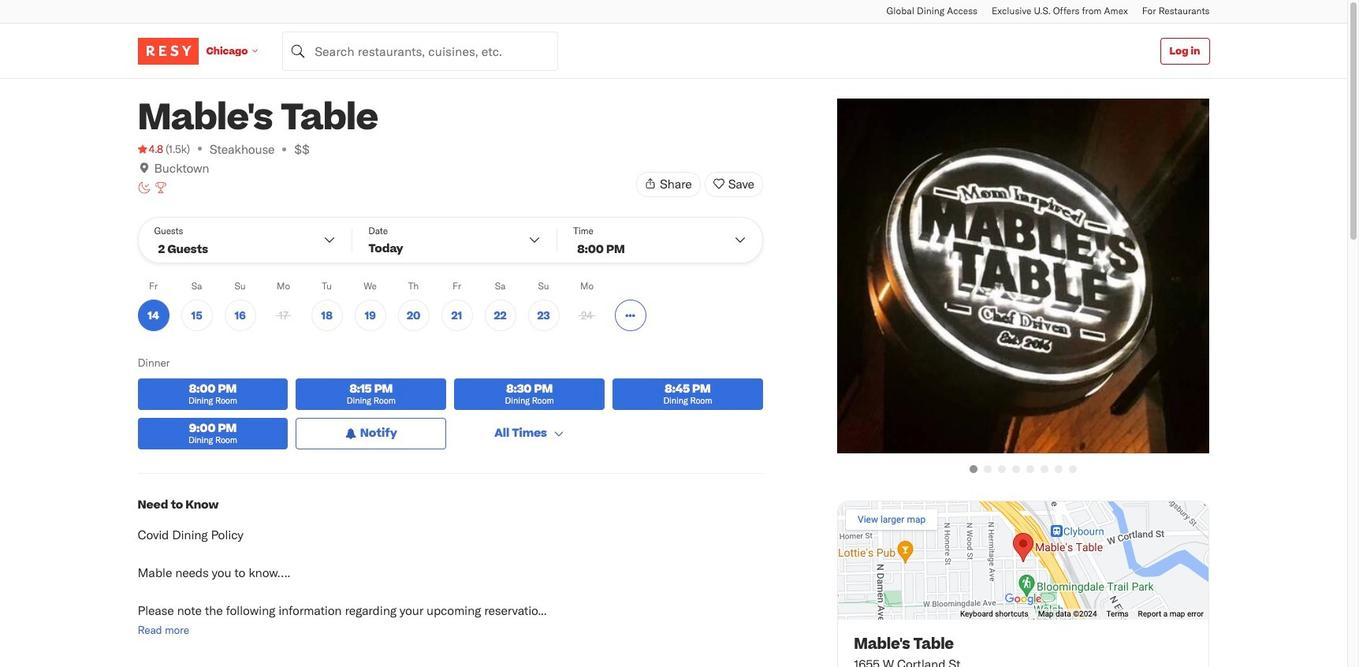 Task type: describe. For each thing, give the bounding box(es) containing it.
Search restaurants, cuisines, etc. text field
[[282, 31, 558, 71]]

4.8 out of 5 stars image
[[138, 141, 163, 157]]



Task type: locate. For each thing, give the bounding box(es) containing it.
None field
[[282, 31, 558, 71]]



